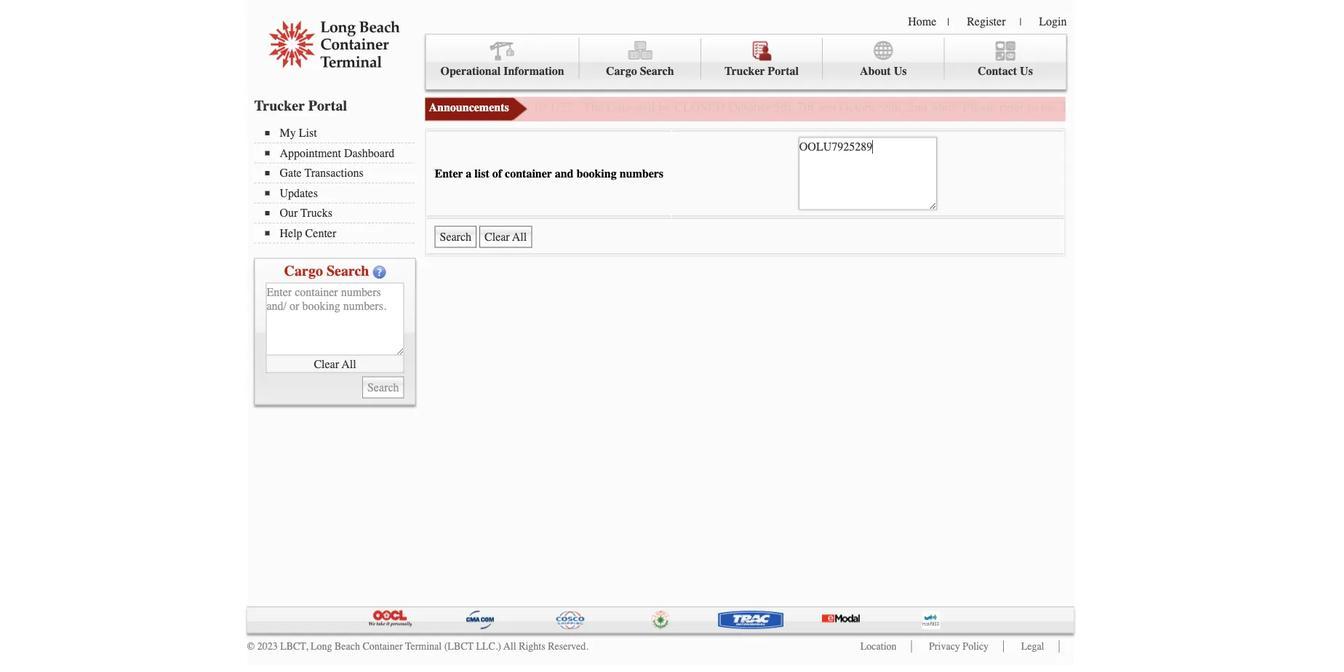 Task type: vqa. For each thing, say whether or not it's contained in the screenshot.
bottommost Portal
yes



Task type: locate. For each thing, give the bounding box(es) containing it.
0 horizontal spatial |
[[948, 16, 950, 28]]

8th,
[[885, 100, 905, 115]]

trucker portal link
[[702, 38, 823, 79]]

gate
[[607, 100, 632, 115], [1095, 100, 1120, 115], [280, 166, 302, 180]]

and
[[818, 100, 836, 115], [555, 167, 574, 180]]

gate right "truck"
[[1095, 100, 1120, 115]]

0 vertical spatial cargo search
[[606, 64, 674, 78]]

trucker inside menu bar
[[725, 64, 765, 78]]

refer
[[1000, 100, 1025, 115]]

operational
[[441, 64, 501, 78]]

home link
[[909, 15, 937, 28]]

container
[[363, 641, 403, 653]]

of
[[493, 167, 502, 180]]

cargo search down 'center'
[[284, 262, 369, 279]]

0 vertical spatial and
[[818, 100, 836, 115]]

0 horizontal spatial cargo
[[284, 262, 323, 279]]

0 horizontal spatial search
[[327, 262, 369, 279]]

Enter container numbers and/ or booking numbers.  text field
[[266, 283, 404, 356]]

1 horizontal spatial gate
[[607, 100, 632, 115]]

trucker up closed
[[725, 64, 765, 78]]

our trucks link
[[265, 206, 415, 220]]

policy
[[963, 641, 989, 653]]

10/1/23 the gate will be closed october 5th, 7th and october 8th, 2nd shift. please refer to the truck gate hours web page for further gate detail
[[533, 100, 1322, 115]]

1 vertical spatial and
[[555, 167, 574, 180]]

0 horizontal spatial menu bar
[[254, 125, 422, 243]]

trucker portal up list
[[254, 97, 347, 114]]

1 horizontal spatial cargo search
[[606, 64, 674, 78]]

october left 5th,
[[729, 100, 771, 115]]

1 horizontal spatial cargo
[[606, 64, 637, 78]]

long
[[311, 641, 332, 653]]

us right about
[[894, 64, 907, 78]]

portal
[[768, 64, 799, 78], [308, 97, 347, 114]]

0 vertical spatial search
[[640, 64, 674, 78]]

all right llc.)
[[504, 641, 517, 653]]

0 vertical spatial menu bar
[[425, 34, 1067, 90]]

0 vertical spatial portal
[[768, 64, 799, 78]]

0 vertical spatial trucker portal
[[725, 64, 799, 78]]

trucker portal up 5th,
[[725, 64, 799, 78]]

1 vertical spatial all
[[504, 641, 517, 653]]

and left the booking at the left top of the page
[[555, 167, 574, 180]]

© 2023 lbct, long beach container terminal (lbct llc.) all rights reserved.
[[247, 641, 589, 653]]

clear
[[314, 357, 339, 371]]

0 horizontal spatial and
[[555, 167, 574, 180]]

will
[[635, 100, 656, 115]]

shift.
[[931, 100, 960, 115]]

portal up 5th,
[[768, 64, 799, 78]]

search inside menu bar
[[640, 64, 674, 78]]

1 horizontal spatial october
[[840, 100, 882, 115]]

privacy policy
[[930, 641, 989, 653]]

our
[[280, 206, 298, 220]]

1 vertical spatial cargo search
[[284, 262, 369, 279]]

0 horizontal spatial trucker
[[254, 97, 305, 114]]

1 horizontal spatial menu bar
[[425, 34, 1067, 90]]

Enter container numbers and/ or booking numbers. Press ESC to reset input box text field
[[799, 137, 937, 210]]

1 horizontal spatial all
[[504, 641, 517, 653]]

list
[[299, 126, 317, 140]]

cargo down 'help'
[[284, 262, 323, 279]]

©
[[247, 641, 255, 653]]

0 vertical spatial trucker
[[725, 64, 765, 78]]

my list appointment dashboard gate transactions updates our trucks help center
[[280, 126, 395, 240]]

please
[[963, 100, 997, 115]]

search
[[640, 64, 674, 78], [327, 262, 369, 279]]

gate transactions link
[[265, 166, 415, 180]]

search down help center link
[[327, 262, 369, 279]]

hours
[[1123, 100, 1155, 115]]

cargo up will
[[606, 64, 637, 78]]

|
[[948, 16, 950, 28], [1020, 16, 1022, 28]]

1 horizontal spatial search
[[640, 64, 674, 78]]

enter
[[435, 167, 463, 180]]

1 vertical spatial menu bar
[[254, 125, 422, 243]]

0 horizontal spatial gate
[[280, 166, 302, 180]]

gate
[[1269, 100, 1291, 115]]

portal up my list link
[[308, 97, 347, 114]]

menu bar containing my list
[[254, 125, 422, 243]]

reserved.
[[548, 641, 589, 653]]

2 us from the left
[[1021, 64, 1034, 78]]

clear all
[[314, 357, 356, 371]]

all
[[342, 357, 356, 371], [504, 641, 517, 653]]

trucker portal
[[725, 64, 799, 78], [254, 97, 347, 114]]

us
[[894, 64, 907, 78], [1021, 64, 1034, 78]]

and right the 7th
[[818, 100, 836, 115]]

us right contact
[[1021, 64, 1034, 78]]

1 vertical spatial portal
[[308, 97, 347, 114]]

0 vertical spatial all
[[342, 357, 356, 371]]

1 vertical spatial trucker portal
[[254, 97, 347, 114]]

legal
[[1022, 641, 1045, 653]]

menu bar
[[425, 34, 1067, 90], [254, 125, 422, 243]]

privacy policy link
[[930, 641, 989, 653]]

us for contact us
[[1021, 64, 1034, 78]]

gate up updates
[[280, 166, 302, 180]]

trucks
[[301, 206, 333, 220]]

all right clear
[[342, 357, 356, 371]]

0 horizontal spatial us
[[894, 64, 907, 78]]

location
[[861, 641, 897, 653]]

rights
[[519, 641, 546, 653]]

0 vertical spatial cargo
[[606, 64, 637, 78]]

truck
[[1061, 100, 1092, 115]]

1 vertical spatial search
[[327, 262, 369, 279]]

contact us
[[978, 64, 1034, 78]]

None button
[[480, 226, 532, 248]]

cargo search
[[606, 64, 674, 78], [284, 262, 369, 279]]

transactions
[[305, 166, 364, 180]]

announcements
[[429, 101, 509, 114]]

| left login "link"
[[1020, 16, 1022, 28]]

1 horizontal spatial trucker
[[725, 64, 765, 78]]

center
[[305, 226, 336, 240]]

closed
[[675, 100, 725, 115]]

trucker up my
[[254, 97, 305, 114]]

lbct,
[[280, 641, 308, 653]]

None submit
[[435, 226, 477, 248], [362, 377, 404, 399], [435, 226, 477, 248], [362, 377, 404, 399]]

cargo search up will
[[606, 64, 674, 78]]

october left '8th,'
[[840, 100, 882, 115]]

| right home link
[[948, 16, 950, 28]]

operational information link
[[426, 38, 580, 79]]

1 horizontal spatial |
[[1020, 16, 1022, 28]]

beach
[[335, 641, 360, 653]]

legal link
[[1022, 641, 1045, 653]]

trucker
[[725, 64, 765, 78], [254, 97, 305, 114]]

help
[[280, 226, 303, 240]]

gate right the
[[607, 100, 632, 115]]

1 horizontal spatial us
[[1021, 64, 1034, 78]]

0 horizontal spatial all
[[342, 357, 356, 371]]

cargo
[[606, 64, 637, 78], [284, 262, 323, 279]]

further
[[1230, 100, 1265, 115]]

october
[[729, 100, 771, 115], [840, 100, 882, 115]]

7th
[[798, 100, 814, 115]]

0 horizontal spatial cargo search
[[284, 262, 369, 279]]

search up be
[[640, 64, 674, 78]]

0 horizontal spatial october
[[729, 100, 771, 115]]

1 us from the left
[[894, 64, 907, 78]]



Task type: describe. For each thing, give the bounding box(es) containing it.
page
[[1183, 100, 1208, 115]]

0 horizontal spatial trucker portal
[[254, 97, 347, 114]]

contact us link
[[945, 38, 1067, 79]]

my list link
[[265, 126, 415, 140]]

1 vertical spatial cargo
[[284, 262, 323, 279]]

menu bar containing operational information
[[425, 34, 1067, 90]]

2 | from the left
[[1020, 16, 1022, 28]]

location link
[[861, 641, 897, 653]]

privacy
[[930, 641, 961, 653]]

appointment dashboard link
[[265, 146, 415, 160]]

updates link
[[265, 186, 415, 200]]

us for about us
[[894, 64, 907, 78]]

home
[[909, 15, 937, 28]]

register link
[[968, 15, 1006, 28]]

10/1/23
[[533, 100, 573, 115]]

5th,
[[774, 100, 794, 115]]

register
[[968, 15, 1006, 28]]

enter a list of container and booking numbers
[[435, 167, 664, 180]]

detail
[[1294, 100, 1322, 115]]

1 horizontal spatial trucker portal
[[725, 64, 799, 78]]

2 october from the left
[[840, 100, 882, 115]]

clear all button
[[266, 356, 404, 373]]

login link
[[1040, 15, 1067, 28]]

about us
[[860, 64, 907, 78]]

2 horizontal spatial gate
[[1095, 100, 1120, 115]]

2023
[[257, 641, 278, 653]]

terminal
[[405, 641, 442, 653]]

1 horizontal spatial and
[[818, 100, 836, 115]]

to
[[1028, 100, 1038, 115]]

the
[[584, 100, 604, 115]]

list
[[475, 167, 490, 180]]

information
[[504, 64, 565, 78]]

be
[[659, 100, 671, 115]]

web
[[1158, 100, 1180, 115]]

dashboard
[[344, 146, 395, 160]]

cargo search link
[[580, 38, 702, 79]]

about us link
[[823, 38, 945, 79]]

1 vertical spatial trucker
[[254, 97, 305, 114]]

a
[[466, 167, 472, 180]]

0 horizontal spatial portal
[[308, 97, 347, 114]]

(lbct
[[445, 641, 474, 653]]

1 october from the left
[[729, 100, 771, 115]]

llc.)
[[476, 641, 502, 653]]

1 | from the left
[[948, 16, 950, 28]]

gate inside the my list appointment dashboard gate transactions updates our trucks help center
[[280, 166, 302, 180]]

about
[[860, 64, 891, 78]]

container
[[505, 167, 552, 180]]

all inside "clear all" button
[[342, 357, 356, 371]]

contact
[[978, 64, 1018, 78]]

numbers
[[620, 167, 664, 180]]

for
[[1211, 100, 1227, 115]]

1 horizontal spatial portal
[[768, 64, 799, 78]]

my
[[280, 126, 296, 140]]

login
[[1040, 15, 1067, 28]]

2nd
[[909, 100, 928, 115]]

operational information
[[441, 64, 565, 78]]

help center link
[[265, 226, 415, 240]]

appointment
[[280, 146, 341, 160]]

the
[[1042, 100, 1058, 115]]

booking
[[577, 167, 617, 180]]

updates
[[280, 186, 318, 200]]



